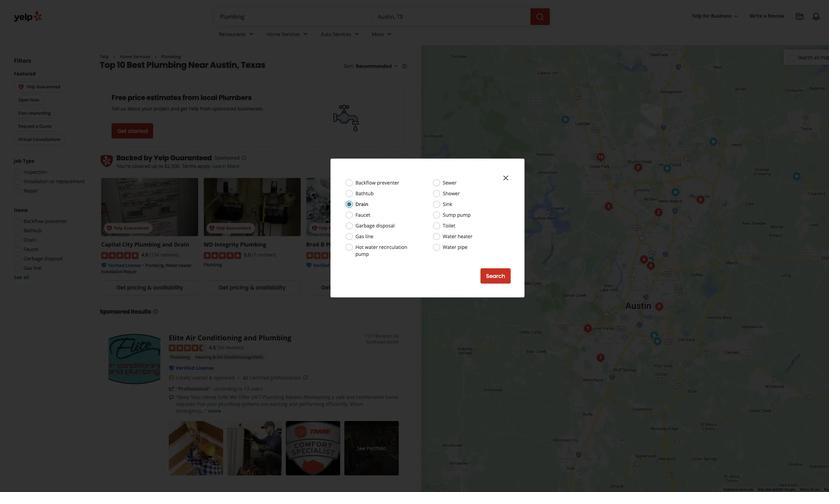 Task type: describe. For each thing, give the bounding box(es) containing it.
or
[[50, 178, 55, 185]]

plumbing button
[[169, 354, 191, 361]]

garbage disposal inside search dialog
[[356, 223, 395, 229]]

heating
[[195, 355, 212, 361]]

city
[[122, 241, 133, 249]]

goettl air conditioning and plumbing austin tx image
[[648, 329, 662, 343]]

1 vertical spatial more
[[227, 163, 240, 170]]

fast-
[[18, 110, 28, 116]]

verified license for verified license button to the left
[[108, 263, 141, 269]]

proven plumbing image
[[594, 150, 608, 164]]

heating & air conditioning/hvac button
[[194, 354, 265, 361]]

more link
[[367, 25, 399, 45]]

1 horizontal spatial elite air conditioning and plumbing image
[[651, 335, 665, 349]]

license for verified license button to the middle
[[196, 365, 214, 372]]

inspection
[[24, 169, 47, 176]]

get for city's get pricing & availability button
[[116, 284, 126, 292]]

faucet inside search dialog
[[356, 212, 371, 218]]

16 yelp guaranteed v2 image for capital city plumbing and drain
[[107, 226, 112, 231]]

certified
[[250, 375, 269, 381]]

yelp guaranteed for capital
[[114, 225, 148, 231]]

yelp guaranteed for wd
[[216, 225, 251, 231]]

yelp guaranteed for brad
[[319, 225, 354, 231]]

emergency…"
[[176, 408, 207, 415]]

for
[[703, 13, 710, 19]]

bathtub inside option group
[[24, 228, 42, 234]]

guaranteed for capital
[[124, 225, 148, 231]]

free price estimates from local plumbers tell us about your project and get help from sponsored businesses.
[[112, 93, 264, 112]]

water heater
[[443, 233, 473, 240]]

are
[[261, 401, 268, 408]]

yelp inside user actions element
[[692, 13, 702, 19]]

a for write
[[764, 13, 767, 19]]

reviews) for 4.5 (34 reviews)
[[225, 345, 244, 351]]

get pricing & availability for and
[[116, 284, 183, 292]]

write
[[750, 13, 763, 19]]

keyboard shortcuts
[[724, 488, 754, 492]]

search image
[[536, 13, 544, 21]]

0 vertical spatial air
[[186, 333, 196, 343]]

bathtub inside search dialog
[[356, 190, 374, 197]]

0 vertical spatial terms
[[182, 163, 196, 170]]

locally owned & operated
[[176, 375, 235, 381]]

and inside free price estimates from local plumbers tell us about your project and get help from sponsored businesses.
[[171, 106, 179, 112]]

see portfolio link
[[345, 422, 399, 476]]

top
[[100, 59, 115, 71]]

free
[[112, 93, 126, 103]]

texas
[[241, 59, 266, 71]]

sponsored for sponsored results
[[100, 308, 130, 316]]

all
[[24, 274, 29, 281]]

16 speech v2 image
[[169, 395, 174, 401]]

get pricing & availability button for city
[[101, 280, 198, 296]]

conditioning/hvac
[[224, 355, 264, 361]]

capital city plumbing and drain
[[101, 241, 189, 249]]

4.5
[[209, 345, 216, 351]]

backed
[[116, 153, 142, 163]]

rooter-man plumbing image
[[669, 186, 683, 200]]

integrity
[[215, 241, 239, 249]]

plumb & order image
[[661, 162, 675, 176]]

guaranteed inside button
[[36, 84, 60, 90]]

sponsored for sponsored
[[215, 155, 240, 161]]

projects image
[[796, 12, 804, 21]]

brad b plumbing services link
[[306, 241, 376, 249]]

hot water recirculation pump
[[356, 244, 408, 258]]

drain inside search dialog
[[356, 201, 369, 208]]

pump inside "hot water recirculation pump"
[[356, 251, 369, 258]]

(7
[[252, 252, 256, 258]]

capital city plumbing and drain link
[[101, 241, 189, 249]]

terms of use
[[800, 488, 820, 492]]

responding
[[28, 110, 51, 116]]

fast-responding
[[18, 110, 51, 116]]

yelp guaranteed link for b
[[306, 178, 403, 237]]

disposal inside option group
[[44, 256, 63, 262]]

owned
[[192, 375, 208, 381]]

consultations
[[33, 137, 61, 143]]

yelp up integrity
[[216, 225, 225, 231]]

you're covered up to $2,500. terms apply. learn more
[[116, 163, 240, 170]]

type
[[23, 158, 34, 164]]

keyboard
[[724, 488, 738, 492]]

more link
[[208, 408, 221, 415]]

free price estimates from local plumbers image
[[330, 101, 364, 136]]

get pricing & availability for services
[[321, 284, 388, 292]]

up
[[151, 163, 157, 170]]

drain inside option group
[[24, 237, 36, 243]]

safe!
[[218, 394, 229, 401]]

see for see all
[[14, 274, 22, 281]]

pricing for capital
[[127, 284, 146, 292]]

brad b plumbing services
[[306, 241, 376, 249]]

business categories element
[[213, 25, 830, 45]]

proven plumbing image
[[594, 150, 608, 164]]

availability inside plumbing get pricing & availability
[[256, 284, 286, 292]]

sump
[[443, 212, 456, 218]]

open now
[[18, 97, 40, 103]]

availability for capital city plumbing and drain
[[153, 284, 183, 292]]

to for 13
[[238, 386, 243, 392]]

we
[[230, 394, 237, 401]]

job
[[14, 158, 22, 164]]

yelp inside featured group
[[27, 84, 35, 90]]

repairs
[[286, 394, 303, 401]]

& down plumbing, water heater installation/repair
[[148, 284, 152, 292]]

gas inside search dialog
[[356, 233, 364, 240]]

project
[[153, 106, 169, 112]]

blue dragon plumbing image
[[652, 206, 666, 220]]

backflow preventer inside option group
[[24, 218, 67, 225]]

16 yelp guaranteed v2 image for brad b plumbing services
[[312, 226, 317, 231]]

1 horizontal spatial verified
[[176, 365, 195, 372]]

johnny rooter plumbing image
[[644, 254, 658, 268]]

henderson plumbing image
[[637, 253, 651, 267]]

1 horizontal spatial home services link
[[261, 25, 315, 45]]

1 vertical spatial home services
[[120, 54, 150, 60]]

plumbing inside "keep your home safe! we offer 24/7 plumbing repairs maintaining a safe and comfortable home requires that your plumbing systems are working and performing efficiently. when emergency…"
[[263, 394, 284, 401]]

close image
[[502, 174, 510, 182]]

16 verified v2 image for verified license button to the left
[[101, 263, 107, 268]]

abel to plumb image
[[653, 300, 667, 314]]

search for search
[[486, 272, 505, 280]]

1 vertical spatial 16 info v2 image
[[153, 309, 158, 315]]

auto services
[[321, 31, 351, 37]]

backflow preventer inside search dialog
[[356, 180, 399, 186]]

gas line inside search dialog
[[356, 233, 374, 240]]

comfortable
[[356, 394, 384, 401]]

pricing for brad
[[332, 284, 351, 292]]

locally
[[176, 375, 191, 381]]

reviews) down water
[[366, 252, 384, 258]]

your inside "keep your home safe! we offer 24/7 plumbing repairs maintaining a safe and comfortable home requires that your plumbing systems are working and performing efficiently. when emergency…"
[[207, 401, 217, 408]]

by
[[144, 153, 153, 163]]

repair
[[24, 188, 38, 194]]

and up 4.8 (154 reviews)
[[162, 241, 173, 249]]

24 chevron down v2 image for more
[[386, 30, 394, 38]]

efficiently.
[[326, 401, 349, 408]]

you're
[[116, 163, 131, 170]]

ez flow plumbing image
[[694, 193, 708, 207]]

that
[[197, 401, 206, 408]]

plumbing
[[219, 401, 240, 408]]

notifications image
[[813, 12, 821, 21]]

plumbing, water heater installation/repair
[[101, 263, 192, 275]]

shower
[[443, 190, 460, 197]]

1 vertical spatial plumbing link
[[169, 354, 191, 361]]

plumbing inside button
[[170, 355, 190, 361]]

4.5 (34 reviews)
[[209, 345, 244, 351]]

rd
[[394, 333, 399, 339]]

restaurants link
[[213, 25, 261, 45]]

data
[[766, 488, 773, 492]]

and down repairs
[[289, 401, 298, 408]]

map
[[758, 488, 765, 492]]

0 horizontal spatial from
[[183, 93, 199, 103]]

near
[[188, 59, 208, 71]]

verified license for verified license button to the middle
[[176, 365, 214, 372]]

0 vertical spatial pump
[[457, 212, 471, 218]]

16 trending v2 image
[[169, 387, 174, 392]]

elite air conditioning and plumbing
[[169, 333, 292, 343]]

standard plumbing image
[[594, 352, 608, 365]]

requires
[[176, 401, 195, 408]]

rod plumbing image
[[790, 170, 804, 184]]

safe
[[336, 394, 345, 401]]

24 chevron down v2 image for home services
[[302, 30, 310, 38]]

user actions element
[[687, 9, 830, 51]]

quote
[[39, 124, 52, 129]]

air inside button
[[217, 355, 223, 361]]

1 vertical spatial from
[[200, 106, 211, 112]]

offer
[[238, 394, 250, 401]]

24/7
[[251, 394, 262, 401]]

virtual consultations
[[18, 137, 61, 143]]

a inside "keep your home safe! we offer 24/7 plumbing repairs maintaining a safe and comfortable home requires that your plumbing systems are working and performing efficiently. when emergency…"
[[332, 394, 334, 401]]

water for water pipe
[[443, 244, 457, 251]]

yelp guaranteed link for city
[[101, 178, 198, 237]]

2 horizontal spatial verified
[[313, 263, 330, 269]]

users
[[251, 386, 263, 392]]

home inside the business categories 'element'
[[267, 31, 281, 37]]

according
[[215, 386, 237, 392]]

reviews) for 5.0 (7 reviews)
[[258, 252, 276, 258]]

4.8 star rating image
[[101, 252, 139, 259]]

request a quote button
[[14, 121, 56, 132]]

a for request
[[36, 124, 38, 129]]



Task type: vqa. For each thing, say whether or not it's contained in the screenshot.
YELP in "BUTTON"
yes



Task type: locate. For each thing, give the bounding box(es) containing it.
1 vertical spatial faucet
[[24, 246, 39, 253]]

elite
[[169, 333, 184, 343]]

2 horizontal spatial verified license button
[[313, 262, 346, 269]]

"professional"
[[176, 386, 211, 392]]

0 horizontal spatial pump
[[356, 251, 369, 258]]

option group containing items
[[12, 207, 86, 281]]

3 availability from the left
[[358, 284, 388, 292]]

yelp
[[692, 13, 702, 19], [100, 54, 109, 60], [27, 84, 35, 90], [114, 225, 123, 231], [216, 225, 225, 231], [319, 225, 328, 231]]

16 yelp guaranteed v2 image up open
[[18, 84, 24, 90]]

capital city plumbing and drain image
[[602, 200, 616, 214]]

& down "(7"
[[250, 284, 254, 292]]

get
[[180, 106, 188, 112]]

1 vertical spatial 4.5 star rating image
[[169, 345, 206, 352]]

your up more link
[[207, 401, 217, 408]]

1 horizontal spatial 16 info v2 image
[[241, 155, 247, 161]]

0 horizontal spatial air
[[186, 333, 196, 343]]

1 horizontal spatial yelp guaranteed link
[[204, 178, 301, 237]]

search for search as map
[[798, 54, 813, 60]]

yelp left 16 chevron right v2 icon
[[100, 54, 109, 60]]

verified license up the owned
[[176, 365, 214, 372]]

see for see portfolio
[[357, 445, 365, 452]]

3 get pricing & availability button from the left
[[306, 280, 403, 296]]

your right about
[[142, 106, 152, 112]]

guaranteed up now
[[36, 84, 60, 90]]

auto
[[321, 31, 332, 37]]

burleson
[[375, 333, 393, 339]]

1 horizontal spatial 24 chevron down v2 image
[[386, 30, 394, 38]]

get pricing & availability down plumbing, water heater installation/repair
[[116, 284, 183, 292]]

operated
[[214, 375, 235, 381]]

24 chevron down v2 image for restaurants
[[247, 30, 256, 38]]

get pricing & availability button down (162
[[306, 280, 403, 296]]

4.5 star rating image down the b
[[306, 252, 344, 259]]

0 horizontal spatial terms
[[182, 163, 196, 170]]

availability down plumbing, at the bottom
[[153, 284, 183, 292]]

search button
[[481, 269, 511, 284]]

license
[[126, 263, 141, 269], [331, 263, 346, 269], [196, 365, 214, 372]]

-
[[212, 386, 214, 392]]

see portfolio
[[357, 445, 386, 452]]

0 horizontal spatial availability
[[153, 284, 183, 292]]

availability down (162 reviews)
[[358, 284, 388, 292]]

us
[[121, 106, 126, 112]]

16 yelp guaranteed v2 image up brad
[[312, 226, 317, 231]]

1 horizontal spatial a
[[332, 394, 334, 401]]

guaranteed for wd
[[226, 225, 251, 231]]

license up the locally owned & operated
[[196, 365, 214, 372]]

2 horizontal spatial home
[[267, 31, 281, 37]]

1 option group from the top
[[12, 158, 86, 197]]

backflow preventer down items
[[24, 218, 67, 225]]

google image
[[423, 484, 446, 493]]

2 horizontal spatial pricing
[[332, 284, 351, 292]]

capital city plumbing and drain image
[[602, 200, 616, 214]]

elite air conditioning and plumbing link
[[169, 333, 292, 343]]

more
[[208, 408, 221, 415]]

16 yelp guaranteed v2 image up wd
[[209, 226, 215, 231]]

2 horizontal spatial verified license
[[313, 263, 346, 269]]

0 horizontal spatial your
[[142, 106, 152, 112]]

1 horizontal spatial gas
[[356, 233, 364, 240]]

1 horizontal spatial line
[[365, 233, 374, 240]]

0 vertical spatial home services
[[267, 31, 300, 37]]

24 chevron down v2 image right the restaurants
[[247, 30, 256, 38]]

see all button
[[14, 274, 29, 281]]

verified license up 'installation/repair'
[[108, 263, 141, 269]]

heating & air conditioning/hvac link
[[194, 354, 265, 361]]

yelp guaranteed up now
[[27, 84, 60, 90]]

license up 'installation/repair'
[[126, 263, 141, 269]]

verified right 16 verified v2 image
[[313, 263, 330, 269]]

gas line
[[356, 233, 374, 240], [24, 265, 42, 272]]

terms left apply.
[[182, 163, 196, 170]]

0 horizontal spatial backflow preventer
[[24, 218, 67, 225]]

verified license right 16 verified v2 image
[[313, 263, 346, 269]]

certified professionals
[[250, 375, 301, 381]]

2 horizontal spatial yelp guaranteed link
[[306, 178, 403, 237]]

sponsored left results
[[100, 308, 130, 316]]

1 yelp guaranteed link from the left
[[101, 178, 198, 237]]

1 horizontal spatial from
[[200, 106, 211, 112]]

air right "elite" at bottom left
[[186, 333, 196, 343]]

see inside option group
[[14, 274, 22, 281]]

gas up all
[[24, 265, 32, 272]]

gas line up all
[[24, 265, 42, 272]]

&
[[148, 284, 152, 292], [250, 284, 254, 292], [353, 284, 357, 292], [213, 355, 216, 361], [209, 375, 213, 381]]

from down local
[[200, 106, 211, 112]]

estimates
[[147, 93, 181, 103]]

water down 'toilet'
[[443, 233, 457, 240]]

0 horizontal spatial a
[[36, 124, 38, 129]]

yelp up capital
[[114, 225, 123, 231]]

keller plumbing image
[[559, 113, 573, 127]]

get inside get started button
[[117, 127, 127, 135]]

from up help
[[183, 93, 199, 103]]

0 horizontal spatial gas line
[[24, 265, 42, 272]]

drain
[[356, 201, 369, 208], [24, 237, 36, 243], [174, 241, 189, 249]]

1 get pricing & availability from the left
[[116, 284, 183, 292]]

1 vertical spatial home
[[120, 54, 132, 60]]

portfolio
[[367, 445, 386, 452]]

installation
[[24, 178, 49, 185]]

16 yelp guaranteed v2 image
[[18, 84, 24, 90], [107, 226, 112, 231], [209, 226, 215, 231], [312, 226, 317, 231]]

2 horizontal spatial a
[[764, 13, 767, 19]]

option group containing job type
[[12, 158, 86, 197]]

capital
[[101, 241, 121, 249]]

1 horizontal spatial see
[[357, 445, 365, 452]]

get for get pricing & availability button for b
[[321, 284, 331, 292]]

search dialog
[[0, 0, 830, 493]]

backflow inside option group
[[24, 218, 44, 225]]

0 vertical spatial 16 info v2 image
[[241, 155, 247, 161]]

& down the 4.5
[[213, 355, 216, 361]]

guaranteed up brad b plumbing services link
[[329, 225, 354, 231]]

sewer
[[443, 180, 457, 186]]

water left heater
[[166, 263, 178, 269]]

(154
[[150, 252, 159, 258]]

backed by yelp guaranteed
[[116, 153, 212, 163]]

verified license button right 16 verified v2 image
[[313, 262, 346, 269]]

plumbing link right 16 chevron right v2 image
[[161, 54, 181, 60]]

faucet
[[356, 212, 371, 218], [24, 246, 39, 253]]

16 verified v2 image for verified license button to the middle
[[169, 366, 174, 371]]

0 vertical spatial see
[[14, 274, 22, 281]]

1 vertical spatial air
[[217, 355, 223, 361]]

1 vertical spatial a
[[36, 124, 38, 129]]

map region
[[377, 23, 830, 493]]

1 horizontal spatial gas line
[[356, 233, 374, 240]]

see
[[14, 274, 22, 281], [357, 445, 365, 452]]

1 horizontal spatial license
[[196, 365, 214, 372]]

brad
[[306, 241, 319, 249]]

16 yelp guaranteed v2 image for wd integrity plumbing
[[209, 226, 215, 231]]

1 horizontal spatial preventer
[[377, 180, 399, 186]]

get pricing & availability button down "(7"
[[204, 280, 301, 296]]

to for $2,500.
[[159, 163, 163, 170]]

(34
[[217, 345, 224, 351]]

0 horizontal spatial bathtub
[[24, 228, 42, 234]]

garbage inside option group
[[24, 256, 43, 262]]

verified license for the rightmost verified license button
[[313, 263, 346, 269]]

1 horizontal spatial to
[[238, 386, 243, 392]]

1 horizontal spatial drain
[[174, 241, 189, 249]]

16 verified v2 image
[[101, 263, 107, 268], [169, 366, 174, 371]]

& inside plumbing get pricing & availability
[[250, 284, 254, 292]]

2 yelp guaranteed link from the left
[[204, 178, 301, 237]]

preventer inside search dialog
[[377, 180, 399, 186]]

2 option group from the top
[[12, 207, 86, 281]]

yelp guaranteed up wd integrity plumbing
[[216, 225, 251, 231]]

home services link
[[261, 25, 315, 45], [120, 54, 150, 60]]

previous image
[[382, 158, 391, 166]]

1 horizontal spatial home services
[[267, 31, 300, 37]]

& right the owned
[[209, 375, 213, 381]]

line inside search dialog
[[365, 233, 374, 240]]

1 horizontal spatial search
[[798, 54, 813, 60]]

pricing inside plumbing get pricing & availability
[[230, 284, 249, 292]]

stan's heating, air, plumbing & electrical image
[[644, 259, 658, 273]]

"professional" - according to 13 users
[[176, 386, 263, 392]]

installation/repair
[[101, 269, 137, 275]]

business
[[711, 13, 732, 19]]

1 vertical spatial sponsored
[[100, 308, 130, 316]]

conditioning
[[198, 333, 242, 343]]

from
[[183, 93, 199, 103], [200, 106, 211, 112]]

16 info v2 image
[[402, 64, 408, 69]]

gas
[[356, 233, 364, 240], [24, 265, 32, 272]]

plumbing link down "elite" at bottom left
[[169, 354, 191, 361]]

2 24 chevron down v2 image from the left
[[386, 30, 394, 38]]

7101 burleson rd southeast austin
[[365, 333, 399, 345]]

get pricing & availability button for integrity
[[204, 280, 301, 296]]

1 vertical spatial option group
[[12, 207, 86, 281]]

plumbing get pricing & availability
[[204, 262, 286, 292]]

backflow inside search dialog
[[356, 180, 376, 186]]

review
[[768, 13, 785, 19]]

honest air conditioning and plumbing image
[[707, 135, 721, 149]]

faucet up hot
[[356, 212, 371, 218]]

1 vertical spatial terms
[[800, 488, 810, 492]]

a&t service plumbing image
[[632, 161, 645, 175], [632, 161, 645, 175]]

toilet
[[443, 223, 456, 229]]

to left 13
[[238, 386, 243, 392]]

preventer
[[377, 180, 399, 186], [45, 218, 67, 225]]

1 get pricing & availability button from the left
[[101, 280, 198, 296]]

24 chevron down v2 image
[[353, 30, 361, 38], [386, 30, 394, 38]]

garbage disposal inside option group
[[24, 256, 63, 262]]

disposal inside search dialog
[[376, 223, 395, 229]]

1 horizontal spatial get pricing & availability button
[[204, 280, 301, 296]]

home
[[267, 31, 281, 37], [120, 54, 132, 60], [203, 394, 216, 401]]

get started
[[117, 127, 148, 135]]

1 horizontal spatial bathtub
[[356, 190, 374, 197]]

None search field
[[214, 8, 551, 25]]

0 vertical spatial 16 verified v2 image
[[101, 263, 107, 268]]

1 horizontal spatial 4.5 star rating image
[[306, 252, 344, 259]]

air down (34
[[217, 355, 223, 361]]

license for the rightmost verified license button
[[331, 263, 346, 269]]

7101
[[365, 333, 374, 339]]

0 horizontal spatial 16 verified v2 image
[[101, 263, 107, 268]]

get inside plumbing get pricing & availability
[[219, 284, 228, 292]]

heater
[[458, 233, 473, 240]]

sump pump
[[443, 212, 471, 218]]

guaranteed up city
[[124, 225, 148, 231]]

availability for brad b plumbing services
[[358, 284, 388, 292]]

1 vertical spatial home services link
[[120, 54, 150, 60]]

yelp up the b
[[319, 225, 328, 231]]

guaranteed
[[36, 84, 60, 90], [124, 225, 148, 231], [226, 225, 251, 231], [329, 225, 354, 231]]

preventer inside option group
[[45, 218, 67, 225]]

plumbing inside plumbing get pricing & availability
[[204, 262, 222, 268]]

16 chevron right v2 image
[[112, 54, 117, 60]]

16 info v2 image
[[241, 155, 247, 161], [153, 309, 158, 315]]

local
[[201, 93, 217, 103]]

garbage disposal up all
[[24, 256, 63, 262]]

as
[[815, 54, 820, 60]]

water for water heater
[[443, 233, 457, 240]]

license down the brad b plumbing services
[[331, 263, 346, 269]]

guaranteed up wd integrity plumbing
[[226, 225, 251, 231]]

16 yelp guaranteed v2 image inside yelp guaranteed button
[[18, 84, 24, 90]]

0 horizontal spatial pricing
[[127, 284, 146, 292]]

0 vertical spatial sponsored
[[215, 155, 240, 161]]

a inside button
[[36, 124, 38, 129]]

your inside free price estimates from local plumbers tell us about your project and get help from sponsored businesses.
[[142, 106, 152, 112]]

5 star rating image
[[204, 252, 241, 259]]

rep link
[[825, 488, 830, 492]]

24 chevron down v2 image left auto in the top left of the page
[[302, 30, 310, 38]]

16 verified v2 image up the 16 locally owned v2 image
[[169, 366, 174, 371]]

24 chevron down v2 image
[[247, 30, 256, 38], [302, 30, 310, 38]]

3 pricing from the left
[[332, 284, 351, 292]]

24 chevron down v2 image inside home services link
[[302, 30, 310, 38]]

option group
[[12, 158, 86, 197], [12, 207, 86, 281]]

(162
[[355, 252, 364, 258]]

and up conditioning/hvac
[[244, 333, 257, 343]]

open now button
[[14, 95, 44, 106]]

& down (162
[[353, 284, 357, 292]]

garbage up all
[[24, 256, 43, 262]]

verified up 'installation/repair'
[[108, 263, 124, 269]]

terms left the of
[[800, 488, 810, 492]]

1 vertical spatial garbage
[[24, 256, 43, 262]]

faucet inside option group
[[24, 246, 39, 253]]

0 horizontal spatial garbage
[[24, 256, 43, 262]]

license for verified license button to the left
[[126, 263, 141, 269]]

2 get pricing & availability from the left
[[321, 284, 388, 292]]

0 horizontal spatial 16 info v2 image
[[153, 309, 158, 315]]

verified license button up 'installation/repair'
[[108, 262, 141, 269]]

0 horizontal spatial sponsored
[[100, 308, 130, 316]]

2 vertical spatial home
[[203, 394, 216, 401]]

2 horizontal spatial availability
[[358, 284, 388, 292]]

garbage up hot
[[356, 223, 375, 229]]

4.5 star rating image
[[306, 252, 344, 259], [169, 345, 206, 352]]

backflow preventer down previous icon at the left top of page
[[356, 180, 399, 186]]

yelp guaranteed up city
[[114, 225, 148, 231]]

info icon image
[[303, 375, 308, 381], [303, 375, 308, 381]]

a right write
[[764, 13, 767, 19]]

0 horizontal spatial 4.5 star rating image
[[169, 345, 206, 352]]

24 chevron down v2 image for auto services
[[353, 30, 361, 38]]

2 vertical spatial a
[[332, 394, 334, 401]]

1 availability from the left
[[153, 284, 183, 292]]

keyboard shortcuts button
[[724, 488, 754, 493]]

0 horizontal spatial disposal
[[44, 256, 63, 262]]

1 vertical spatial garbage disposal
[[24, 256, 63, 262]]

water left pipe
[[443, 244, 457, 251]]

1 vertical spatial bathtub
[[24, 228, 42, 234]]

your
[[142, 106, 152, 112], [207, 401, 217, 408]]

reviews) for 4.8 (154 reviews)
[[161, 252, 179, 258]]

more inside the business categories 'element'
[[372, 31, 384, 37]]

reviews) right "(7"
[[258, 252, 276, 258]]

use
[[814, 488, 820, 492]]

availability down 5.0 (7 reviews)
[[256, 284, 286, 292]]

rep
[[825, 488, 830, 492]]

yelp guaranteed link for integrity
[[204, 178, 301, 237]]

1 24 chevron down v2 image from the left
[[353, 30, 361, 38]]

yelp guaranteed link
[[101, 178, 198, 237], [204, 178, 301, 237], [306, 178, 403, 237]]

yelp left for
[[692, 13, 702, 19]]

learn more link
[[213, 163, 240, 170]]

2 horizontal spatial get pricing & availability button
[[306, 280, 403, 296]]

line inside option group
[[33, 265, 42, 272]]

2 24 chevron down v2 image from the left
[[302, 30, 310, 38]]

24 chevron down v2 image inside more link
[[386, 30, 394, 38]]

search as map
[[798, 54, 830, 60]]

brad b plumbing services image
[[581, 322, 595, 336], [581, 322, 595, 336]]

16 locally owned v2 image
[[169, 375, 174, 381]]

2 get pricing & availability button from the left
[[204, 280, 301, 296]]

systems
[[241, 401, 260, 408]]

10
[[117, 59, 125, 71]]

gas inside option group
[[24, 265, 32, 272]]

see left portfolio at left bottom
[[357, 445, 365, 452]]

0 horizontal spatial get pricing & availability
[[116, 284, 183, 292]]

faucet up all
[[24, 246, 39, 253]]

0 vertical spatial more
[[372, 31, 384, 37]]

16 yelp guaranteed v2 image up capital
[[107, 226, 112, 231]]

0 vertical spatial plumbing link
[[161, 54, 181, 60]]

backflow
[[356, 180, 376, 186], [24, 218, 44, 225]]

1 horizontal spatial verified license
[[176, 365, 214, 372]]

16 chevron right v2 image
[[153, 54, 159, 60]]

0 horizontal spatial yelp guaranteed link
[[101, 178, 198, 237]]

and up when on the bottom of the page
[[346, 394, 355, 401]]

get for get started button
[[117, 127, 127, 135]]

0 vertical spatial search
[[798, 54, 813, 60]]

1 horizontal spatial sponsored
[[215, 155, 240, 161]]

best
[[127, 59, 145, 71]]

a left safe
[[332, 394, 334, 401]]

reviews) right (154
[[161, 252, 179, 258]]

filters
[[14, 57, 31, 64]]

when
[[350, 401, 363, 408]]

sponsored results
[[100, 308, 151, 316]]

0 horizontal spatial preventer
[[45, 218, 67, 225]]

1 horizontal spatial 16 verified v2 image
[[169, 366, 174, 371]]

0 vertical spatial home services link
[[261, 25, 315, 45]]

16 chevron down v2 image
[[733, 13, 739, 19]]

0 horizontal spatial verified license button
[[108, 262, 141, 269]]

0 horizontal spatial elite air conditioning and plumbing image
[[109, 333, 160, 385]]

verified up locally
[[176, 365, 195, 372]]

fast-responding button
[[14, 108, 55, 119]]

get pricing & availability down (162
[[321, 284, 388, 292]]

1 horizontal spatial pump
[[457, 212, 471, 218]]

gas line up hot
[[356, 233, 374, 240]]

0 vertical spatial to
[[159, 163, 163, 170]]

home inside "keep your home safe! we offer 24/7 plumbing repairs maintaining a safe and comfortable home requires that your plumbing systems are working and performing efficiently. when emergency…"
[[203, 394, 216, 401]]

get pricing & availability button down plumbing, water heater installation/repair
[[101, 280, 198, 296]]

16 verified v2 image up 'installation/repair'
[[101, 263, 107, 268]]

austin,
[[210, 59, 239, 71]]

pump down hot
[[356, 251, 369, 258]]

yelp for business button
[[689, 10, 742, 22]]

get pricing & availability button for b
[[306, 280, 403, 296]]

0 vertical spatial backflow preventer
[[356, 180, 399, 186]]

home services inside the business categories 'element'
[[267, 31, 300, 37]]

3 yelp guaranteed link from the left
[[306, 178, 403, 237]]

see left all
[[14, 274, 22, 281]]

16 verified v2 image
[[306, 263, 312, 268]]

2 vertical spatial water
[[166, 263, 178, 269]]

austin
[[387, 339, 399, 345]]

4.5 star rating image up plumbing button
[[169, 345, 206, 352]]

results
[[131, 308, 151, 316]]

1 vertical spatial gas line
[[24, 265, 42, 272]]

yelp guaranteed inside yelp guaranteed button
[[27, 84, 60, 90]]

reviews) down elite air conditioning and plumbing
[[225, 345, 244, 351]]

1 pricing from the left
[[127, 284, 146, 292]]

top 10 best plumbing near austin, texas
[[100, 59, 266, 71]]

and left get
[[171, 106, 179, 112]]

0 horizontal spatial verified
[[108, 263, 124, 269]]

16 certified professionals v2 image
[[243, 375, 249, 381]]

garbage inside search dialog
[[356, 223, 375, 229]]

sponsored up learn more link
[[215, 155, 240, 161]]

a left quote
[[36, 124, 38, 129]]

0 horizontal spatial get pricing & availability button
[[101, 280, 198, 296]]

yelp guaranteed up brad b plumbing services link
[[319, 225, 354, 231]]

get started button
[[112, 124, 153, 139]]

1 horizontal spatial backflow
[[356, 180, 376, 186]]

garbage disposal up water
[[356, 223, 395, 229]]

0 horizontal spatial backflow
[[24, 218, 44, 225]]

a
[[764, 13, 767, 19], [36, 124, 38, 129], [332, 394, 334, 401]]

gas up hot
[[356, 233, 364, 240]]

1 horizontal spatial air
[[217, 355, 223, 361]]

verified license button up the owned
[[176, 365, 214, 372]]

1 24 chevron down v2 image from the left
[[247, 30, 256, 38]]

next image
[[398, 158, 407, 166]]

1 vertical spatial see
[[357, 445, 365, 452]]

2 horizontal spatial license
[[331, 263, 346, 269]]

24 chevron down v2 image inside restaurants 'link'
[[247, 30, 256, 38]]

yelp link
[[100, 54, 109, 60]]

shortcuts
[[739, 488, 754, 492]]

water inside plumbing, water heater installation/repair
[[166, 263, 178, 269]]

2 pricing from the left
[[230, 284, 249, 292]]

2 availability from the left
[[256, 284, 286, 292]]

elite air conditioning and plumbing image
[[109, 333, 160, 385], [651, 335, 665, 349]]

1 horizontal spatial verified license button
[[176, 365, 214, 372]]

yelp up open now
[[27, 84, 35, 90]]

guaranteed for brad
[[329, 225, 354, 231]]

pipe
[[458, 244, 468, 251]]

1 horizontal spatial your
[[207, 401, 217, 408]]

2 horizontal spatial drain
[[356, 201, 369, 208]]

plumbing
[[161, 54, 181, 60], [147, 59, 187, 71], [134, 241, 161, 249], [240, 241, 266, 249], [326, 241, 352, 249], [204, 262, 222, 268], [259, 333, 292, 343], [170, 355, 190, 361], [263, 394, 284, 401]]

1 horizontal spatial disposal
[[376, 223, 395, 229]]

pump right the sump
[[457, 212, 471, 218]]

0 horizontal spatial search
[[486, 272, 505, 280]]

gas line inside option group
[[24, 265, 42, 272]]

0 vertical spatial 4.5 star rating image
[[306, 252, 344, 259]]

write a review
[[750, 13, 785, 19]]

24 chevron down v2 image inside auto services link
[[353, 30, 361, 38]]

plumbing link
[[161, 54, 181, 60], [169, 354, 191, 361]]

featured group
[[12, 70, 86, 146]]

search inside button
[[486, 272, 505, 280]]

to right up
[[159, 163, 163, 170]]

yelp for business
[[692, 13, 732, 19]]



